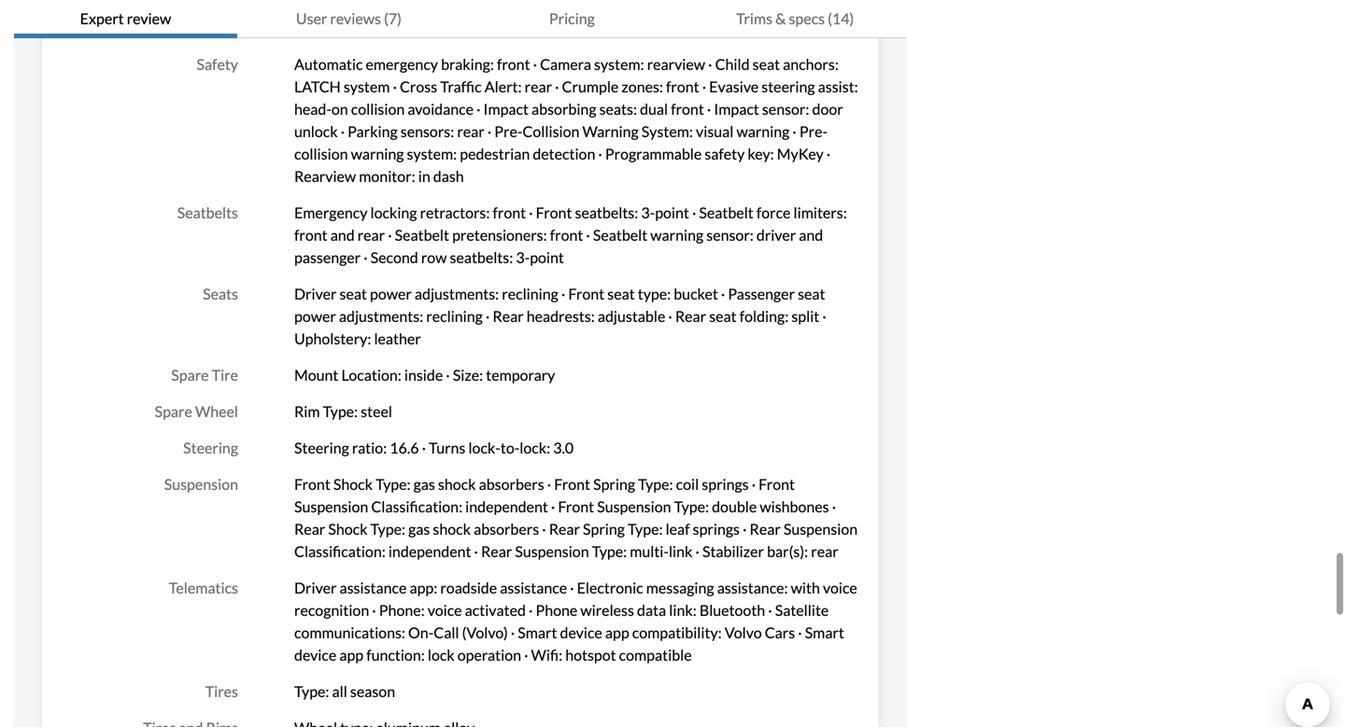 Task type: locate. For each thing, give the bounding box(es) containing it.
second
[[371, 248, 418, 267]]

0 vertical spatial point
[[655, 204, 689, 222]]

adjustable
[[598, 307, 665, 326]]

0 horizontal spatial collision
[[294, 145, 348, 163]]

1 horizontal spatial seatbelts:
[[575, 204, 638, 222]]

1 horizontal spatial smart
[[805, 624, 844, 642]]

shock down 'turns'
[[438, 475, 476, 494]]

2 horizontal spatial seatbelt
[[699, 204, 754, 222]]

seatbelt up the type:
[[593, 226, 648, 244]]

shock
[[438, 475, 476, 494], [433, 520, 471, 539]]

detection
[[533, 145, 595, 163]]

1 steering from the left
[[183, 439, 238, 457]]

0 vertical spatial driver
[[294, 285, 337, 303]]

0 vertical spatial seatbelts:
[[575, 204, 638, 222]]

collision up rearview
[[294, 145, 348, 163]]

1 vertical spatial system:
[[407, 145, 457, 163]]

parking
[[348, 122, 398, 141]]

spare
[[171, 366, 209, 384], [155, 403, 192, 421]]

smart
[[518, 624, 557, 642], [805, 624, 844, 642]]

spring
[[593, 475, 635, 494], [583, 520, 625, 539]]

gas down steering ratio: 16.6 · turns lock-to-lock: 3.0
[[413, 475, 435, 494]]

evasive
[[709, 78, 759, 96]]

1 horizontal spatial and
[[799, 226, 823, 244]]

1 vertical spatial 3-
[[516, 248, 530, 267]]

0 horizontal spatial device
[[294, 646, 337, 665]]

power down the second
[[370, 285, 412, 303]]

seat down passenger
[[340, 285, 367, 303]]

0 horizontal spatial warning
[[351, 145, 404, 163]]

spring up electronic
[[583, 520, 625, 539]]

seatbelt up row
[[395, 226, 449, 244]]

1 vertical spatial shock
[[328, 520, 368, 539]]

type: down 16.6
[[376, 475, 411, 494]]

seatbelts:
[[575, 204, 638, 222], [450, 248, 513, 267]]

warning inside emergency locking retractors: front · front seatbelts: 3-point · seatbelt force limiters: front and rear · seatbelt pretensioners: front · seatbelt warning sensor: driver and passenger · second row seatbelts: 3-point
[[650, 226, 704, 244]]

absorbers
[[479, 475, 544, 494], [474, 520, 539, 539]]

2 pre- from the left
[[799, 122, 828, 141]]

2 vertical spatial power
[[294, 307, 336, 326]]

1 vertical spatial collision
[[294, 145, 348, 163]]

bucket
[[674, 285, 718, 303]]

front up passenger
[[294, 226, 327, 244]]

1 horizontal spatial assistance
[[500, 579, 567, 597]]

spare left tire
[[171, 366, 209, 384]]

dual
[[640, 100, 668, 118]]

anti-
[[367, 0, 398, 14]]

rear
[[525, 78, 552, 96], [457, 122, 485, 141], [358, 226, 385, 244], [811, 543, 838, 561]]

0 vertical spatial spare
[[171, 366, 209, 384]]

0 horizontal spatial pre-
[[494, 122, 523, 141]]

rearview
[[647, 55, 705, 73]]

type: left coil
[[638, 475, 673, 494]]

rear up absorbing on the top of the page
[[525, 78, 552, 96]]

1 vertical spatial sensor:
[[706, 226, 754, 244]]

suspension up multi-
[[597, 498, 671, 516]]

1 horizontal spatial warning
[[650, 226, 704, 244]]

1 horizontal spatial reclining
[[502, 285, 558, 303]]

smart up wifi: at left
[[518, 624, 557, 642]]

3- down programmable
[[641, 204, 655, 222]]

collision up the parking
[[351, 100, 405, 118]]

seats:
[[599, 100, 637, 118]]

locking
[[370, 204, 417, 222]]

independent up app:
[[388, 543, 471, 561]]

classification:
[[371, 498, 462, 516], [294, 543, 386, 561]]

power inside the moonroof: anti-trapping feature · moonroof / sunroof: power sunshade · roof rails: aluminum
[[650, 0, 692, 14]]

0 vertical spatial warning
[[736, 122, 790, 141]]

latch
[[294, 78, 341, 96]]

pricing
[[549, 9, 595, 28]]

rear inside front shock type: gas shock absorbers · front spring type: coil springs · front suspension classification: independent · front suspension type: double wishbones · rear shock type: gas shock absorbers · rear spring type: leaf springs · rear suspension classification: independent · rear suspension type: multi-link · stabilizer bar(s): rear
[[811, 543, 838, 561]]

point down pretensioners:
[[530, 248, 564, 267]]

suspension down ratio:
[[294, 498, 368, 516]]

0 vertical spatial power
[[650, 0, 692, 14]]

2 driver from the top
[[294, 579, 337, 597]]

1 horizontal spatial power
[[370, 285, 412, 303]]

1 vertical spatial warning
[[351, 145, 404, 163]]

classification: up recognition
[[294, 543, 386, 561]]

0 vertical spatial shock
[[333, 475, 373, 494]]

point down programmable
[[655, 204, 689, 222]]

electronic
[[577, 579, 643, 597]]

safety
[[197, 55, 238, 73]]

front up "alert:"
[[497, 55, 530, 73]]

impact
[[483, 100, 529, 118], [714, 100, 759, 118]]

1 vertical spatial springs
[[693, 520, 740, 539]]

&
[[775, 9, 786, 28]]

driver seat power adjustments: reclining · front seat type: bucket · passenger seat power adjustments: reclining · rear headrests: adjustable · rear seat folding: split · upholstery: leather
[[294, 285, 826, 348]]

driver for driver seat power adjustments: reclining · front seat type: bucket · passenger seat power adjustments: reclining · rear headrests: adjustable · rear seat folding: split · upholstery: leather
[[294, 285, 337, 303]]

roof
[[767, 0, 798, 14]]

0 vertical spatial device
[[560, 624, 602, 642]]

0 horizontal spatial system:
[[407, 145, 457, 163]]

seat up 'steering'
[[753, 55, 780, 73]]

user reviews (7) tab
[[237, 0, 460, 38]]

smart down satellite at right bottom
[[805, 624, 844, 642]]

gas
[[413, 475, 435, 494], [408, 520, 430, 539]]

seat down bucket
[[709, 307, 737, 326]]

1 vertical spatial point
[[530, 248, 564, 267]]

automatic
[[294, 55, 363, 73]]

0 horizontal spatial sensor:
[[706, 226, 754, 244]]

absorbers down to-
[[479, 475, 544, 494]]

spare left wheel
[[155, 403, 192, 421]]

app down communications:
[[339, 646, 363, 665]]

1 vertical spatial app
[[339, 646, 363, 665]]

independent down to-
[[465, 498, 548, 516]]

0 vertical spatial classification:
[[371, 498, 462, 516]]

inside
[[404, 366, 443, 384]]

reclining up headrests:
[[502, 285, 558, 303]]

power right the "sunroof:" on the left of the page
[[650, 0, 692, 14]]

2 horizontal spatial warning
[[736, 122, 790, 141]]

rear up electronic
[[549, 520, 580, 539]]

device up hotspot
[[560, 624, 602, 642]]

0 vertical spatial absorbers
[[479, 475, 544, 494]]

2 assistance from the left
[[500, 579, 567, 597]]

rear left headrests:
[[493, 307, 524, 326]]

and down emergency
[[330, 226, 355, 244]]

device down communications:
[[294, 646, 337, 665]]

steering down wheel
[[183, 439, 238, 457]]

rear right bar(s):
[[811, 543, 838, 561]]

0 vertical spatial collision
[[351, 100, 405, 118]]

steering
[[183, 439, 238, 457], [294, 439, 349, 457]]

user
[[296, 9, 327, 28]]

rear down locking
[[358, 226, 385, 244]]

seatbelts: down detection
[[575, 204, 638, 222]]

1 horizontal spatial voice
[[823, 579, 857, 597]]

location:
[[341, 366, 401, 384]]

1 vertical spatial independent
[[388, 543, 471, 561]]

and down limiters:
[[799, 226, 823, 244]]

wifi:
[[531, 646, 562, 665]]

1 vertical spatial driver
[[294, 579, 337, 597]]

impact down the evasive on the top right
[[714, 100, 759, 118]]

independent
[[465, 498, 548, 516], [388, 543, 471, 561]]

voice up the 'call'
[[428, 602, 462, 620]]

app:
[[410, 579, 437, 597]]

1 horizontal spatial pre-
[[799, 122, 828, 141]]

1 assistance from the left
[[340, 579, 407, 597]]

pre- up mykey
[[799, 122, 828, 141]]

1 horizontal spatial system:
[[594, 55, 644, 73]]

1 vertical spatial classification:
[[294, 543, 386, 561]]

adjustments: down row
[[415, 285, 499, 303]]

bluetooth
[[699, 602, 765, 620]]

2 impact from the left
[[714, 100, 759, 118]]

1 horizontal spatial seatbelt
[[593, 226, 648, 244]]

dash
[[433, 167, 464, 185]]

0 vertical spatial 3-
[[641, 204, 655, 222]]

0 horizontal spatial assistance
[[340, 579, 407, 597]]

system: up zones:
[[594, 55, 644, 73]]

0 horizontal spatial impact
[[483, 100, 529, 118]]

app
[[605, 624, 629, 642], [339, 646, 363, 665]]

classification: down 16.6
[[371, 498, 462, 516]]

rear up roadside
[[481, 543, 512, 561]]

1 horizontal spatial steering
[[294, 439, 349, 457]]

1 vertical spatial device
[[294, 646, 337, 665]]

warning up key:
[[736, 122, 790, 141]]

pretensioners:
[[452, 226, 547, 244]]

3- down pretensioners:
[[516, 248, 530, 267]]

0 horizontal spatial app
[[339, 646, 363, 665]]

power up upholstery:
[[294, 307, 336, 326]]

specs
[[789, 9, 825, 28]]

1 horizontal spatial impact
[[714, 100, 759, 118]]

moonroof
[[514, 0, 580, 14]]

1 horizontal spatial device
[[560, 624, 602, 642]]

assistance up phone:
[[340, 579, 407, 597]]

0 horizontal spatial steering
[[183, 439, 238, 457]]

1 horizontal spatial collision
[[351, 100, 405, 118]]

passenger
[[294, 248, 361, 267]]

sensor: left driver
[[706, 226, 754, 244]]

anchors:
[[783, 55, 839, 73]]

front right pretensioners:
[[550, 226, 583, 244]]

seatbelts: down pretensioners:
[[450, 248, 513, 267]]

spring left coil
[[593, 475, 635, 494]]

warning down the parking
[[351, 145, 404, 163]]

app down wireless
[[605, 624, 629, 642]]

sensor: down 'steering'
[[762, 100, 809, 118]]

shock down ratio:
[[333, 475, 373, 494]]

seatbelt
[[699, 204, 754, 222], [395, 226, 449, 244], [593, 226, 648, 244]]

front
[[497, 55, 530, 73], [666, 78, 699, 96], [671, 100, 704, 118], [493, 204, 526, 222], [294, 226, 327, 244], [550, 226, 583, 244]]

trims & specs (14) tab
[[684, 0, 907, 38]]

visual
[[696, 122, 734, 141]]

seat
[[753, 55, 780, 73], [340, 285, 367, 303], [607, 285, 635, 303], [798, 285, 825, 303], [709, 307, 737, 326]]

type: up phone:
[[370, 520, 405, 539]]

0 horizontal spatial smart
[[518, 624, 557, 642]]

impact down "alert:"
[[483, 100, 529, 118]]

shock up recognition
[[328, 520, 368, 539]]

gas up app:
[[408, 520, 430, 539]]

coil
[[676, 475, 699, 494]]

all
[[332, 683, 347, 701]]

assistance up phone
[[500, 579, 567, 597]]

adjustments: up leather
[[339, 307, 423, 326]]

with
[[791, 579, 820, 597]]

voice right with on the bottom right of the page
[[823, 579, 857, 597]]

driver inside driver seat power adjustments: reclining · front seat type: bucket · passenger seat power adjustments: reclining · rear headrests: adjustable · rear seat folding: split · upholstery: leather
[[294, 285, 337, 303]]

driver for driver assistance app: roadside assistance · electronic messaging assistance: with voice recognition · phone: voice activated · phone wireless data link: bluetooth · satellite communications: on-call (volvo) · smart device app compatibility: volvo cars · smart device app function: lock operation · wifi: hotspot compatible
[[294, 579, 337, 597]]

point
[[655, 204, 689, 222], [530, 248, 564, 267]]

turns
[[429, 439, 466, 457]]

1 vertical spatial seatbelts:
[[450, 248, 513, 267]]

1 vertical spatial spare
[[155, 403, 192, 421]]

springs up double
[[702, 475, 749, 494]]

activated
[[465, 602, 526, 620]]

retractors:
[[420, 204, 490, 222]]

0 vertical spatial sensor:
[[762, 100, 809, 118]]

1 horizontal spatial sensor:
[[762, 100, 809, 118]]

0 horizontal spatial and
[[330, 226, 355, 244]]

wireless
[[580, 602, 634, 620]]

leaf
[[666, 520, 690, 539]]

warning up bucket
[[650, 226, 704, 244]]

function:
[[366, 646, 425, 665]]

1 horizontal spatial 3-
[[641, 204, 655, 222]]

2 horizontal spatial power
[[650, 0, 692, 14]]

driver down passenger
[[294, 285, 337, 303]]

shock up roadside
[[433, 520, 471, 539]]

type:
[[323, 403, 358, 421], [376, 475, 411, 494], [638, 475, 673, 494], [674, 498, 709, 516], [370, 520, 405, 539], [628, 520, 663, 539], [592, 543, 627, 561], [294, 683, 329, 701]]

seatbelt left force at the top of the page
[[699, 204, 754, 222]]

compatibility:
[[632, 624, 722, 642]]

springs up the stabilizer
[[693, 520, 740, 539]]

seat up adjustable
[[607, 285, 635, 303]]

1 impact from the left
[[483, 100, 529, 118]]

power
[[650, 0, 692, 14], [370, 285, 412, 303], [294, 307, 336, 326]]

monitor:
[[359, 167, 415, 185]]

absorbers up roadside
[[474, 520, 539, 539]]

lock
[[428, 646, 455, 665]]

1 vertical spatial voice
[[428, 602, 462, 620]]

child
[[715, 55, 750, 73]]

0 vertical spatial independent
[[465, 498, 548, 516]]

reclining up the size:
[[426, 307, 483, 326]]

rear down bucket
[[675, 307, 706, 326]]

unlock
[[294, 122, 338, 141]]

driver inside driver assistance app: roadside assistance · electronic messaging assistance: with voice recognition · phone: voice activated · phone wireless data link: bluetooth · satellite communications: on-call (volvo) · smart device app compatibility: volvo cars · smart device app function: lock operation · wifi: hotspot compatible
[[294, 579, 337, 597]]

system: down sensors:
[[407, 145, 457, 163]]

driver up recognition
[[294, 579, 337, 597]]

2 vertical spatial warning
[[650, 226, 704, 244]]

pre- up pedestrian in the top of the page
[[494, 122, 523, 141]]

spare wheel
[[155, 403, 238, 421]]

0 vertical spatial adjustments:
[[415, 285, 499, 303]]

door
[[812, 100, 843, 118]]

0 horizontal spatial voice
[[428, 602, 462, 620]]

mykey
[[777, 145, 824, 163]]

1 driver from the top
[[294, 285, 337, 303]]

1 horizontal spatial app
[[605, 624, 629, 642]]

sensor: inside emergency locking retractors: front · front seatbelts: 3-point · seatbelt force limiters: front and rear · seatbelt pretensioners: front · seatbelt warning sensor: driver and passenger · second row seatbelts: 3-point
[[706, 226, 754, 244]]

0 horizontal spatial seatbelt
[[395, 226, 449, 244]]

compatible
[[619, 646, 692, 665]]

operation
[[458, 646, 521, 665]]

1 pre- from the left
[[494, 122, 523, 141]]

satellite
[[775, 602, 829, 620]]

tab list
[[14, 0, 907, 38]]

2 steering from the left
[[294, 439, 349, 457]]

1 and from the left
[[330, 226, 355, 244]]

1 vertical spatial reclining
[[426, 307, 483, 326]]

steering down the rim
[[294, 439, 349, 457]]

type:
[[638, 285, 671, 303]]

hotspot
[[565, 646, 616, 665]]

expert
[[80, 9, 124, 28]]



Task type: describe. For each thing, give the bounding box(es) containing it.
0 horizontal spatial point
[[530, 248, 564, 267]]

type: up electronic
[[592, 543, 627, 561]]

upholstery:
[[294, 330, 371, 348]]

rails:
[[801, 0, 832, 14]]

passenger
[[728, 285, 795, 303]]

front inside driver seat power adjustments: reclining · front seat type: bucket · passenger seat power adjustments: reclining · rear headrests: adjustable · rear seat folding: split · upholstery: leather
[[568, 285, 605, 303]]

assistance:
[[717, 579, 788, 597]]

seat inside automatic emergency braking: front · camera system: rearview · child seat anchors: latch system · cross traffic alert: rear · crumple zones: front · evasive steering assist: head-on collision avoidance · impact absorbing seats: dual front · impact sensor: door unlock · parking sensors: rear · pre-collision warning system: visual warning · pre- collision warning system: pedestrian detection · programmable safety key: mykey · rearview monitor: in dash
[[753, 55, 780, 73]]

0 vertical spatial gas
[[413, 475, 435, 494]]

collision
[[523, 122, 580, 141]]

seatbelts
[[177, 204, 238, 222]]

on-
[[408, 624, 434, 642]]

trapping
[[398, 0, 453, 14]]

1 vertical spatial shock
[[433, 520, 471, 539]]

(7)
[[384, 9, 402, 28]]

rim type: steel
[[294, 403, 392, 421]]

phone:
[[379, 602, 425, 620]]

in
[[418, 167, 430, 185]]

trims & specs (14)
[[736, 9, 854, 28]]

feature
[[456, 0, 504, 14]]

steering
[[762, 78, 815, 96]]

3.0
[[553, 439, 574, 457]]

automatic emergency braking: front · camera system: rearview · child seat anchors: latch system · cross traffic alert: rear · crumple zones: front · evasive steering assist: head-on collision avoidance · impact absorbing seats: dual front · impact sensor: door unlock · parking sensors: rear · pre-collision warning system: visual warning · pre- collision warning system: pedestrian detection · programmable safety key: mykey · rearview monitor: in dash
[[294, 55, 858, 185]]

1 smart from the left
[[518, 624, 557, 642]]

mount
[[294, 366, 338, 384]]

call
[[434, 624, 459, 642]]

spare for spare tire
[[171, 366, 209, 384]]

size:
[[453, 366, 483, 384]]

mount location: inside · size: temporary
[[294, 366, 555, 384]]

1 vertical spatial absorbers
[[474, 520, 539, 539]]

front up system:
[[671, 100, 704, 118]]

cross
[[400, 78, 437, 96]]

/
[[583, 0, 589, 14]]

multi-
[[630, 543, 669, 561]]

aluminum
[[294, 19, 359, 37]]

0 vertical spatial shock
[[438, 475, 476, 494]]

data
[[637, 602, 666, 620]]

type: all season
[[294, 683, 395, 701]]

type: up multi-
[[628, 520, 663, 539]]

seats
[[203, 285, 238, 303]]

system:
[[642, 122, 693, 141]]

1 vertical spatial adjustments:
[[339, 307, 423, 326]]

0 vertical spatial system:
[[594, 55, 644, 73]]

0 vertical spatial app
[[605, 624, 629, 642]]

traffic
[[440, 78, 482, 96]]

rear inside emergency locking retractors: front · front seatbelts: 3-point · seatbelt force limiters: front and rear · seatbelt pretensioners: front · seatbelt warning sensor: driver and passenger · second row seatbelts: 3-point
[[358, 226, 385, 244]]

front shock type: gas shock absorbers · front spring type: coil springs · front suspension classification: independent · front suspension type: double wishbones · rear shock type: gas shock absorbers · rear spring type: leaf springs · rear suspension classification: independent · rear suspension type: multi-link · stabilizer bar(s): rear
[[294, 475, 858, 561]]

head-
[[294, 100, 332, 118]]

expert review tab
[[14, 0, 237, 38]]

review
[[127, 9, 171, 28]]

0 horizontal spatial 3-
[[516, 248, 530, 267]]

ratio:
[[352, 439, 387, 457]]

steering for steering
[[183, 439, 238, 457]]

spare for spare wheel
[[155, 403, 192, 421]]

folding:
[[740, 307, 789, 326]]

wheel
[[195, 403, 238, 421]]

key:
[[748, 145, 774, 163]]

phone
[[536, 602, 578, 620]]

0 vertical spatial reclining
[[502, 285, 558, 303]]

1 vertical spatial power
[[370, 285, 412, 303]]

warning
[[582, 122, 639, 141]]

programmable
[[605, 145, 702, 163]]

0 vertical spatial spring
[[593, 475, 635, 494]]

1 vertical spatial gas
[[408, 520, 430, 539]]

tires
[[205, 683, 238, 701]]

steering ratio: 16.6 · turns lock-to-lock: 3.0
[[294, 439, 574, 457]]

2 and from the left
[[799, 226, 823, 244]]

force
[[756, 204, 791, 222]]

2 smart from the left
[[805, 624, 844, 642]]

safety
[[705, 145, 745, 163]]

crumple
[[562, 78, 619, 96]]

assist:
[[818, 78, 858, 96]]

0 horizontal spatial power
[[294, 307, 336, 326]]

expert review
[[80, 9, 171, 28]]

spare tire
[[171, 366, 238, 384]]

bar(s):
[[767, 543, 808, 561]]

tab list containing expert review
[[14, 0, 907, 38]]

seat up split
[[798, 285, 825, 303]]

rear up bar(s):
[[750, 520, 781, 539]]

split
[[791, 307, 819, 326]]

volvo
[[725, 624, 762, 642]]

0 horizontal spatial reclining
[[426, 307, 483, 326]]

steel
[[361, 403, 392, 421]]

stabilizer
[[702, 543, 764, 561]]

lock:
[[520, 439, 550, 457]]

camera
[[540, 55, 591, 73]]

user reviews (7)
[[296, 9, 402, 28]]

link
[[669, 543, 693, 561]]

pricing tab
[[460, 0, 684, 38]]

rear up recognition
[[294, 520, 325, 539]]

type: down coil
[[674, 498, 709, 516]]

front up pretensioners:
[[493, 204, 526, 222]]

0 vertical spatial springs
[[702, 475, 749, 494]]

sensor: inside automatic emergency braking: front · camera system: rearview · child seat anchors: latch system · cross traffic alert: rear · crumple zones: front · evasive steering assist: head-on collision avoidance · impact absorbing seats: dual front · impact sensor: door unlock · parking sensors: rear · pre-collision warning system: visual warning · pre- collision warning system: pedestrian detection · programmable safety key: mykey · rearview monitor: in dash
[[762, 100, 809, 118]]

1 vertical spatial spring
[[583, 520, 625, 539]]

suspension down wishbones
[[784, 520, 858, 539]]

wishbones
[[760, 498, 829, 516]]

suspension up phone
[[515, 543, 589, 561]]

telematics
[[169, 579, 238, 597]]

moonroof:
[[294, 0, 364, 14]]

0 horizontal spatial seatbelts:
[[450, 248, 513, 267]]

front down 'rearview'
[[666, 78, 699, 96]]

rear up pedestrian in the top of the page
[[457, 122, 485, 141]]

rim
[[294, 403, 320, 421]]

1 horizontal spatial point
[[655, 204, 689, 222]]

emergency
[[366, 55, 438, 73]]

steering for steering ratio: 16.6 · turns lock-to-lock: 3.0
[[294, 439, 349, 457]]

roadside
[[440, 579, 497, 597]]

front inside emergency locking retractors: front · front seatbelts: 3-point · seatbelt force limiters: front and rear · seatbelt pretensioners: front · seatbelt warning sensor: driver and passenger · second row seatbelts: 3-point
[[536, 204, 572, 222]]

temporary
[[486, 366, 555, 384]]

absorbing
[[532, 100, 596, 118]]

reviews
[[330, 9, 381, 28]]

communications:
[[294, 624, 405, 642]]

0 vertical spatial voice
[[823, 579, 857, 597]]

headrests:
[[527, 307, 595, 326]]

on
[[331, 100, 348, 118]]

to-
[[501, 439, 520, 457]]

trims
[[736, 9, 773, 28]]

suspension down spare wheel
[[164, 475, 238, 494]]

lock-
[[468, 439, 501, 457]]

type: right the rim
[[323, 403, 358, 421]]

type: left all
[[294, 683, 329, 701]]



Task type: vqa. For each thing, say whether or not it's contained in the screenshot.


